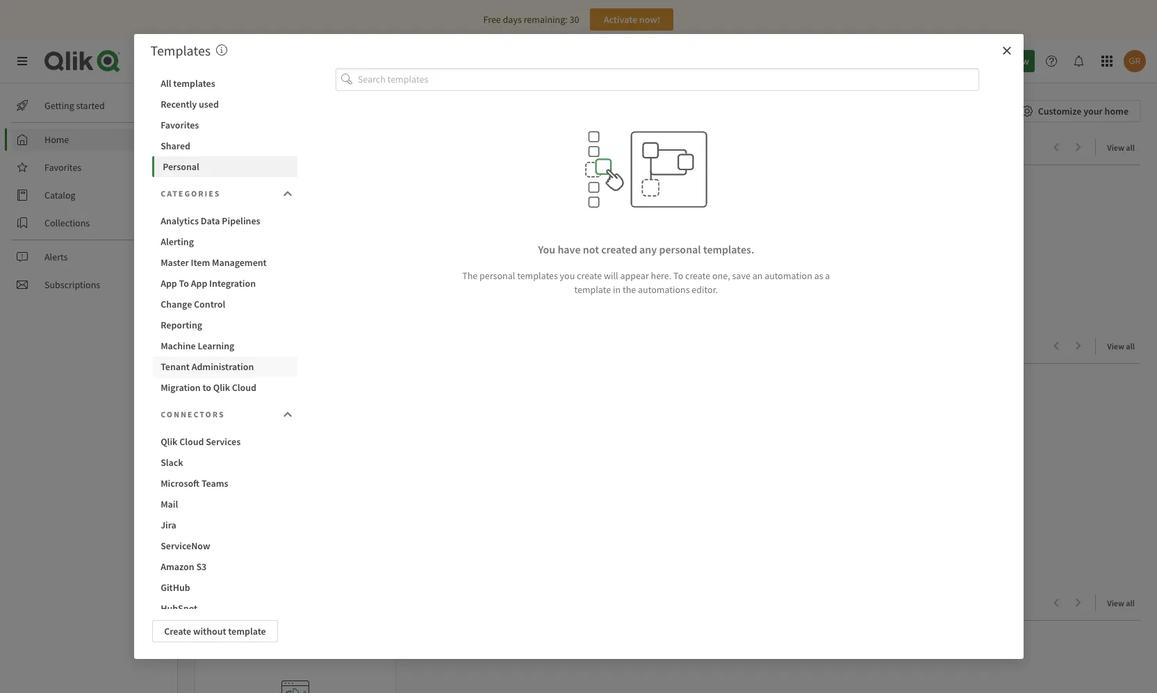 Task type: vqa. For each thing, say whether or not it's contained in the screenshot.
2nd at from the bottom of the page
no



Task type: locate. For each thing, give the bounding box(es) containing it.
shared button
[[152, 136, 298, 156]]

you inside the personal templates you create will appear here. to create one, save an automation as a template in the automations editor.
[[560, 269, 575, 282]]

an
[[753, 269, 763, 282]]

1 horizontal spatial favorites
[[161, 119, 199, 131]]

as
[[815, 269, 824, 282]]

reporting
[[161, 319, 202, 332]]

1 vertical spatial templates
[[517, 269, 558, 282]]

cloud down connectors at the bottom of the page
[[179, 436, 204, 448]]

0 horizontal spatial created
[[269, 338, 314, 355]]

analytics inside button
[[161, 215, 199, 227]]

template down will at top
[[575, 283, 611, 296]]

processes
[[698, 295, 738, 308]]

1 vertical spatial created
[[269, 338, 314, 355]]

hubspot button
[[152, 599, 298, 619]]

recently up tenant administration button at the left bottom of page
[[214, 338, 266, 355]]

1 horizontal spatial personal
[[659, 243, 701, 257]]

0 horizontal spatial create
[[577, 269, 602, 282]]

you
[[538, 243, 556, 257], [598, 277, 615, 291]]

cloud
[[672, 309, 695, 322]]

home inside main content
[[195, 100, 237, 122]]

analytics for analytics data pipelines
[[161, 215, 199, 227]]

qlik up slack
[[161, 436, 178, 448]]

customize your home
[[1039, 105, 1129, 117]]

3 view all link from the top
[[1108, 594, 1141, 612]]

0 vertical spatial analytics
[[137, 52, 189, 70]]

1 horizontal spatial app
[[191, 277, 207, 290]]

analytics services
[[137, 52, 240, 70]]

personal right the
[[480, 269, 515, 282]]

create left will at top
[[577, 269, 602, 282]]

recently down all templates
[[161, 98, 197, 111]]

2 vertical spatial view
[[1108, 599, 1125, 609]]

app to app integration button
[[152, 273, 298, 294]]

1 horizontal spatial recently
[[214, 338, 266, 355]]

1 vertical spatial personal
[[480, 269, 515, 282]]

0 horizontal spatial favorites
[[44, 161, 81, 174]]

cloud down tenant administration button at the left bottom of page
[[232, 382, 257, 394]]

tenant
[[161, 361, 190, 373]]

automations down here.
[[638, 283, 690, 296]]

recently inside home main content
[[214, 338, 266, 355]]

machine
[[161, 340, 196, 352]]

0 vertical spatial personal
[[659, 243, 701, 257]]

0 vertical spatial you
[[538, 243, 556, 257]]

0 vertical spatial all
[[1126, 143, 1135, 153]]

0 vertical spatial view all
[[1108, 143, 1135, 153]]

have inside 'you have no automations yet. automations let you combine processes from qlik sense and other cloud applications.'
[[617, 277, 640, 291]]

favorites
[[161, 119, 199, 131], [44, 161, 81, 174]]

jira button
[[152, 515, 298, 536]]

close image
[[1001, 45, 1013, 56]]

0 vertical spatial home
[[195, 100, 237, 122]]

templates up recently used
[[173, 77, 215, 90]]

1 create from the left
[[577, 269, 602, 282]]

home
[[195, 100, 237, 122], [44, 133, 69, 146]]

qlik right to
[[213, 382, 230, 394]]

0 horizontal spatial personal
[[480, 269, 515, 282]]

2 vertical spatial all
[[1126, 599, 1135, 609]]

create up editor.
[[685, 269, 711, 282]]

2 vertical spatial qlik
[[161, 436, 178, 448]]

services inside qlik cloud services button
[[206, 436, 241, 448]]

qlik
[[587, 309, 603, 322], [213, 382, 230, 394], [161, 436, 178, 448]]

template
[[575, 283, 611, 296], [228, 626, 266, 638]]

you
[[560, 269, 575, 282], [643, 295, 658, 308]]

2 view all from the top
[[1108, 341, 1135, 352]]

recently for recently used
[[161, 98, 197, 111]]

you right let on the right top of page
[[643, 295, 658, 308]]

0 vertical spatial recently
[[161, 98, 197, 111]]

home down getting
[[44, 133, 69, 146]]

1 vertical spatial cloud
[[179, 436, 204, 448]]

data
[[201, 215, 220, 227]]

1 vertical spatial recently
[[214, 338, 266, 355]]

started
[[76, 99, 105, 112]]

app to app integration
[[161, 277, 256, 290]]

0 vertical spatial favorites
[[161, 119, 199, 131]]

your
[[214, 139, 241, 156]]

recently
[[161, 98, 197, 111], [214, 338, 266, 355]]

home inside navigation pane element
[[44, 133, 69, 146]]

0 horizontal spatial home
[[44, 133, 69, 146]]

analytics for analytics services
[[137, 52, 189, 70]]

1 vertical spatial template
[[228, 626, 266, 638]]

1 horizontal spatial templates
[[517, 269, 558, 282]]

0 vertical spatial view
[[1108, 143, 1125, 153]]

created up will at top
[[601, 243, 637, 257]]

1 vertical spatial view
[[1108, 341, 1125, 352]]

automations right your
[[244, 139, 320, 156]]

close sidebar menu image
[[17, 56, 28, 67]]

favorites inside navigation pane element
[[44, 161, 81, 174]]

1 vertical spatial view all link
[[1108, 337, 1141, 355]]

favorites up the catalog
[[44, 161, 81, 174]]

microsoft teams button
[[152, 473, 298, 494]]

and
[[631, 309, 647, 322]]

2 horizontal spatial qlik
[[587, 309, 603, 322]]

qlik down automations
[[587, 309, 603, 322]]

combine
[[660, 295, 696, 308]]

you up automations
[[598, 277, 615, 291]]

view all for second view all link from the top of the home main content
[[1108, 341, 1135, 352]]

0 horizontal spatial to
[[179, 277, 189, 290]]

change control
[[161, 298, 225, 311]]

change
[[161, 298, 192, 311]]

0 horizontal spatial template
[[228, 626, 266, 638]]

master
[[161, 257, 189, 269]]

2 view all link from the top
[[1108, 337, 1141, 355]]

machine learning
[[161, 340, 235, 352]]

other
[[648, 309, 670, 322]]

0 vertical spatial cloud
[[232, 382, 257, 394]]

have
[[558, 243, 581, 257], [617, 277, 640, 291]]

have for no
[[617, 277, 640, 291]]

0 vertical spatial you
[[560, 269, 575, 282]]

0 vertical spatial view all link
[[1108, 138, 1141, 156]]

to inside the personal templates you create will appear here. to create one, save an automation as a template in the automations editor.
[[674, 269, 684, 282]]

app down item
[[191, 277, 207, 290]]

s3
[[196, 561, 207, 574]]

30
[[570, 13, 579, 26]]

2 vertical spatial view all
[[1108, 599, 1135, 609]]

view all link
[[1108, 138, 1141, 156], [1108, 337, 1141, 355], [1108, 594, 1141, 612]]

github
[[161, 582, 190, 594]]

analytics data pipelines button
[[152, 211, 298, 232]]

services
[[192, 52, 240, 70], [206, 436, 241, 448]]

0 horizontal spatial you
[[538, 243, 556, 257]]

1 horizontal spatial to
[[674, 269, 684, 282]]

home down all templates button
[[195, 100, 237, 122]]

1 horizontal spatial have
[[617, 277, 640, 291]]

1 app from the left
[[161, 277, 177, 290]]

favorites up "shared"
[[161, 119, 199, 131]]

1 horizontal spatial created
[[601, 243, 637, 257]]

here.
[[651, 269, 672, 282]]

all
[[1126, 143, 1135, 153], [1126, 341, 1135, 352], [1126, 599, 1135, 609]]

1 vertical spatial analytics
[[161, 215, 199, 227]]

shared
[[161, 140, 190, 152]]

automation
[[765, 269, 813, 282]]

1 vertical spatial have
[[617, 277, 640, 291]]

reporting button
[[152, 315, 298, 336]]

services up all templates button
[[192, 52, 240, 70]]

personal
[[659, 243, 701, 257], [480, 269, 515, 282]]

1 vertical spatial favorites
[[44, 161, 81, 174]]

1 vertical spatial you
[[643, 295, 658, 308]]

0 horizontal spatial you
[[560, 269, 575, 282]]

move collection image
[[195, 339, 209, 353]]

0 horizontal spatial app
[[161, 277, 177, 290]]

move collection image
[[195, 596, 209, 610]]

customize
[[1039, 105, 1082, 117]]

templates inside the personal templates you create will appear here. to create one, save an automation as a template in the automations editor.
[[517, 269, 558, 282]]

0 horizontal spatial recently
[[161, 98, 197, 111]]

recently inside recently used button
[[161, 98, 197, 111]]

you inside 'you have no automations yet. automations let you combine processes from qlik sense and other cloud applications.'
[[598, 277, 615, 291]]

1 horizontal spatial template
[[575, 283, 611, 296]]

templates are pre-built automations that help you automate common business workflows. get started by selecting one of the pre-built templates or choose the blank canvas to build an automation from scratch. image
[[216, 44, 227, 56]]

alerts
[[44, 251, 68, 263]]

app down master in the left of the page
[[161, 277, 177, 290]]

recently created
[[214, 338, 314, 355]]

to up change
[[179, 277, 189, 290]]

1 vertical spatial all
[[1126, 341, 1135, 352]]

personal right any
[[659, 243, 701, 257]]

0 vertical spatial qlik
[[587, 309, 603, 322]]

services up slack button
[[206, 436, 241, 448]]

automations inside 'you have no automations yet. automations let you combine processes from qlik sense and other cloud applications.'
[[657, 277, 718, 291]]

0 horizontal spatial have
[[558, 243, 581, 257]]

analytics up all
[[137, 52, 189, 70]]

1 vertical spatial view all
[[1108, 341, 1135, 352]]

template down "hubspot" button
[[228, 626, 266, 638]]

days
[[503, 13, 522, 26]]

you for you have no automations yet. automations let you combine processes from qlik sense and other cloud applications.
[[598, 277, 615, 291]]

automations
[[577, 295, 629, 308]]

subscriptions link
[[11, 274, 167, 296]]

master item management
[[161, 257, 267, 269]]

1 vertical spatial you
[[598, 277, 615, 291]]

automations up combine
[[657, 277, 718, 291]]

mail button
[[152, 494, 298, 515]]

you left not
[[538, 243, 556, 257]]

analytics up alerting
[[161, 215, 199, 227]]

0 vertical spatial have
[[558, 243, 581, 257]]

3 all from the top
[[1126, 599, 1135, 609]]

to right here.
[[674, 269, 684, 282]]

you inside 'you have no automations yet. automations let you combine processes from qlik sense and other cloud applications.'
[[643, 295, 658, 308]]

0 vertical spatial template
[[575, 283, 611, 296]]

0 vertical spatial templates
[[173, 77, 215, 90]]

1 vertical spatial services
[[206, 436, 241, 448]]

cloud
[[232, 382, 257, 394], [179, 436, 204, 448]]

pipelines
[[222, 215, 260, 227]]

template inside button
[[228, 626, 266, 638]]

1 horizontal spatial qlik
[[213, 382, 230, 394]]

create without template
[[164, 626, 266, 638]]

amazon s3 button
[[152, 557, 298, 578]]

navigation pane element
[[0, 89, 177, 302]]

qlik sense group
[[412, 375, 612, 546]]

your
[[1084, 105, 1103, 117]]

migration
[[161, 382, 201, 394]]

1 view all from the top
[[1108, 143, 1135, 153]]

templates right the
[[517, 269, 558, 282]]

create without template button
[[152, 621, 278, 643]]

you left will at top
[[560, 269, 575, 282]]

1 horizontal spatial you
[[598, 277, 615, 291]]

integration
[[209, 277, 256, 290]]

1 horizontal spatial home
[[195, 100, 237, 122]]

0 horizontal spatial cloud
[[179, 436, 204, 448]]

catalog
[[44, 189, 75, 202]]

created up tenant administration button at the left bottom of page
[[269, 338, 314, 355]]

1 vertical spatial home
[[44, 133, 69, 146]]

1 horizontal spatial create
[[685, 269, 711, 282]]

3 view all from the top
[[1108, 599, 1135, 609]]

0 horizontal spatial templates
[[173, 77, 215, 90]]

qlik cloud services button
[[152, 432, 298, 453]]

to
[[674, 269, 684, 282], [179, 277, 189, 290]]

1 horizontal spatial you
[[643, 295, 658, 308]]

templates
[[173, 77, 215, 90], [517, 269, 558, 282]]

view
[[1108, 143, 1125, 153], [1108, 341, 1125, 352], [1108, 599, 1125, 609]]

a
[[825, 269, 830, 282]]

2 vertical spatial view all link
[[1108, 594, 1141, 612]]

analytics
[[137, 52, 189, 70], [161, 215, 199, 227]]

remaining:
[[524, 13, 568, 26]]

jira
[[161, 519, 176, 532]]



Task type: describe. For each thing, give the bounding box(es) containing it.
tenant administration button
[[152, 357, 298, 378]]

no
[[643, 277, 655, 291]]

in
[[613, 283, 621, 296]]

0 horizontal spatial qlik
[[161, 436, 178, 448]]

getting started link
[[11, 95, 167, 117]]

recently for recently created
[[214, 338, 266, 355]]

home main content
[[172, 83, 1158, 694]]

used
[[199, 98, 219, 111]]

github button
[[152, 578, 298, 599]]

1 view from the top
[[1108, 143, 1125, 153]]

favorites button
[[152, 115, 298, 136]]

you for you have not created any personal templates.
[[538, 243, 556, 257]]

activate now!
[[604, 13, 661, 26]]

tenant administration
[[161, 361, 254, 373]]

free days remaining: 30
[[484, 13, 579, 26]]

mail
[[161, 498, 178, 511]]

templates
[[151, 42, 211, 59]]

Search templates text field
[[358, 68, 979, 91]]

activate
[[604, 13, 638, 26]]

alerting button
[[152, 232, 298, 252]]

the
[[462, 269, 478, 282]]

your automations link
[[214, 139, 325, 156]]

item
[[191, 257, 210, 269]]

sense
[[605, 309, 629, 322]]

recently used button
[[152, 94, 298, 115]]

template inside the personal templates you create will appear here. to create one, save an automation as a template in the automations editor.
[[575, 283, 611, 296]]

catalog link
[[11, 184, 167, 206]]

without
[[193, 626, 226, 638]]

personal inside the personal templates you create will appear here. to create one, save an automation as a template in the automations editor.
[[480, 269, 515, 282]]

personal
[[163, 161, 199, 173]]

collections link
[[11, 212, 167, 234]]

will
[[604, 269, 619, 282]]

analytics services element
[[137, 52, 240, 70]]

qlik cloud services
[[161, 436, 241, 448]]

2 app from the left
[[191, 277, 207, 290]]

0 vertical spatial created
[[601, 243, 637, 257]]

1 vertical spatial qlik
[[213, 382, 230, 394]]

connectors
[[161, 409, 225, 420]]

slack
[[161, 457, 183, 469]]

have for not
[[558, 243, 581, 257]]

all
[[161, 77, 171, 90]]

favorites inside button
[[161, 119, 199, 131]]

amazon s3
[[161, 561, 207, 574]]

to inside the app to app integration button
[[179, 277, 189, 290]]

templates inside all templates button
[[173, 77, 215, 90]]

glossary group
[[629, 375, 829, 546]]

appear
[[620, 269, 649, 282]]

learning
[[198, 340, 235, 352]]

customize your home button
[[1013, 100, 1141, 122]]

all templates
[[161, 77, 215, 90]]

applications.
[[697, 309, 750, 322]]

let
[[631, 295, 641, 308]]

getting
[[44, 99, 74, 112]]

alerting
[[161, 236, 194, 248]]

create
[[164, 626, 191, 638]]

any
[[640, 243, 657, 257]]

categories
[[161, 188, 221, 199]]

1 all from the top
[[1126, 143, 1135, 153]]

you have not created any personal templates.
[[538, 243, 755, 257]]

my templates image
[[584, 130, 709, 209]]

connectors button
[[152, 401, 298, 429]]

migration to qlik cloud button
[[152, 378, 298, 398]]

editor.
[[692, 283, 718, 296]]

alerts link
[[11, 246, 167, 268]]

2 create from the left
[[685, 269, 711, 282]]

the personal templates you create will appear here. to create one, save an automation as a template in the automations editor.
[[462, 269, 830, 296]]

not
[[583, 243, 599, 257]]

3 view from the top
[[1108, 599, 1125, 609]]

subscriptions
[[44, 279, 100, 291]]

management
[[212, 257, 267, 269]]

your automations
[[214, 139, 320, 156]]

free
[[484, 13, 501, 26]]

servicenow button
[[152, 536, 298, 557]]

change control button
[[152, 294, 298, 315]]

1 horizontal spatial cloud
[[232, 382, 257, 394]]

2 all from the top
[[1126, 341, 1135, 352]]

categories button
[[152, 180, 298, 208]]

migration to qlik cloud
[[161, 382, 257, 394]]

view all for first view all link from the top of the home main content
[[1108, 143, 1135, 153]]

save
[[732, 269, 751, 282]]

created inside home main content
[[269, 338, 314, 355]]

all templates button
[[152, 73, 298, 94]]

home link
[[11, 129, 167, 151]]

view all for first view all link from the bottom of the home main content
[[1108, 599, 1135, 609]]

yet.
[[720, 277, 738, 291]]

qlik inside 'you have no automations yet. automations let you combine processes from qlik sense and other cloud applications.'
[[587, 309, 603, 322]]

getting started
[[44, 99, 105, 112]]

0 vertical spatial services
[[192, 52, 240, 70]]

you have no automations yet. automations let you combine processes from qlik sense and other cloud applications.
[[577, 277, 759, 322]]

recently used
[[161, 98, 219, 111]]

favorites link
[[11, 156, 167, 179]]

2 view from the top
[[1108, 341, 1125, 352]]

1 view all link from the top
[[1108, 138, 1141, 156]]

templates.
[[703, 243, 755, 257]]

templates are pre-built automations that help you automate common business workflows. get started by selecting one of the pre-built templates or choose the blank canvas to build an automation from scratch. tooltip
[[216, 42, 227, 59]]

the
[[623, 283, 636, 296]]

from
[[740, 295, 759, 308]]

one,
[[713, 269, 730, 282]]

personal button
[[152, 156, 298, 177]]

home
[[1105, 105, 1129, 117]]

Search text field
[[628, 50, 849, 73]]

hubspot
[[161, 603, 197, 615]]

automations inside the personal templates you create will appear here. to create one, save an automation as a template in the automations editor.
[[638, 283, 690, 296]]



